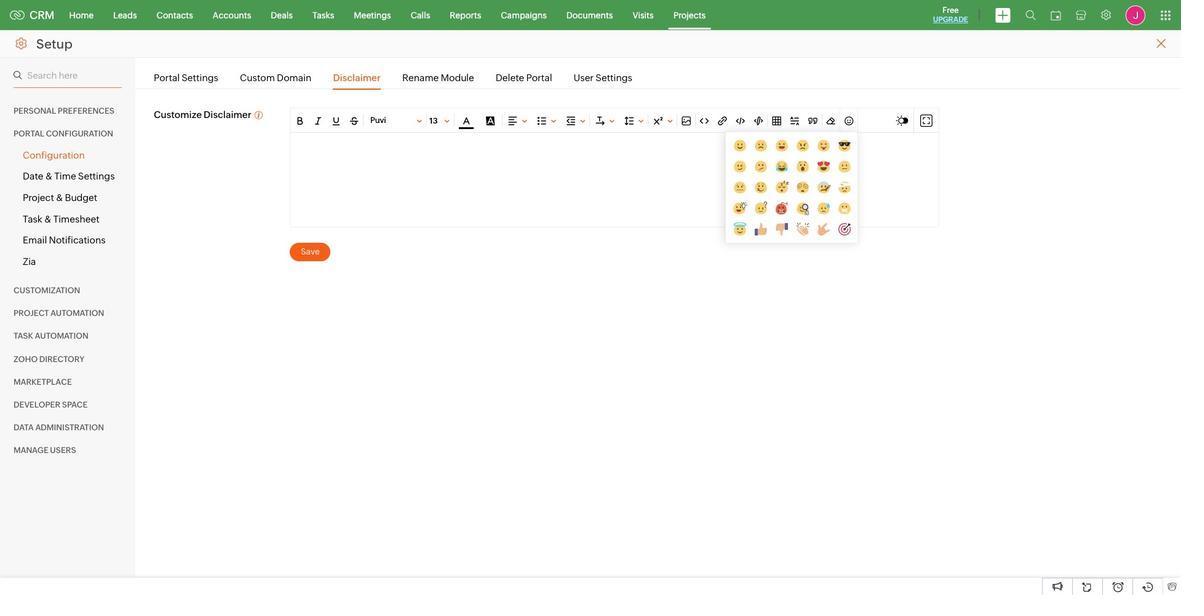 Task type: locate. For each thing, give the bounding box(es) containing it.
home link
[[59, 0, 103, 30]]

tasks
[[313, 10, 334, 20]]

free
[[943, 6, 959, 15]]

profile element
[[1119, 0, 1153, 30]]

reports
[[450, 10, 481, 20]]

accounts
[[213, 10, 251, 20]]

documents link
[[557, 0, 623, 30]]

calls link
[[401, 0, 440, 30]]

leads
[[113, 10, 137, 20]]

home
[[69, 10, 94, 20]]

upgrade
[[934, 15, 969, 24]]

documents
[[567, 10, 613, 20]]

deals link
[[261, 0, 303, 30]]

visits
[[633, 10, 654, 20]]

search element
[[1019, 0, 1044, 30]]

calendar image
[[1051, 10, 1062, 20]]

projects link
[[664, 0, 716, 30]]



Task type: describe. For each thing, give the bounding box(es) containing it.
create menu element
[[989, 0, 1019, 30]]

tasks link
[[303, 0, 344, 30]]

visits link
[[623, 0, 664, 30]]

meetings link
[[344, 0, 401, 30]]

calls
[[411, 10, 430, 20]]

contacts link
[[147, 0, 203, 30]]

profile image
[[1126, 5, 1146, 25]]

campaigns link
[[491, 0, 557, 30]]

deals
[[271, 10, 293, 20]]

campaigns
[[501, 10, 547, 20]]

create menu image
[[996, 8, 1011, 22]]

projects
[[674, 10, 706, 20]]

crm
[[30, 9, 55, 22]]

crm link
[[10, 9, 55, 22]]

meetings
[[354, 10, 391, 20]]

accounts link
[[203, 0, 261, 30]]

contacts
[[157, 10, 193, 20]]

leads link
[[103, 0, 147, 30]]

reports link
[[440, 0, 491, 30]]

free upgrade
[[934, 6, 969, 24]]

search image
[[1026, 10, 1037, 20]]



Task type: vqa. For each thing, say whether or not it's contained in the screenshot.
Documents
yes



